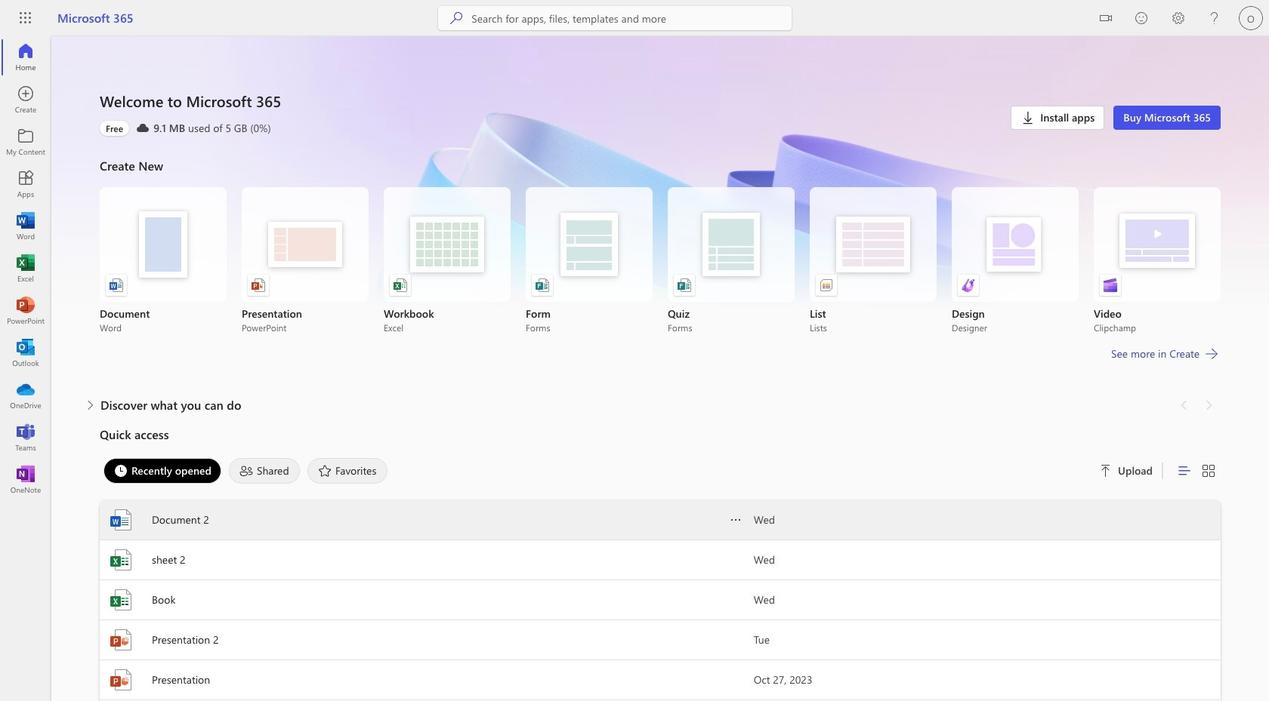 Task type: locate. For each thing, give the bounding box(es) containing it.
1 vertical spatial excel image
[[109, 549, 133, 573]]

tab list
[[100, 455, 1082, 488]]

favorites element
[[307, 459, 388, 484]]

None search field
[[438, 6, 792, 30]]

1 horizontal spatial word image
[[109, 508, 133, 533]]

0 vertical spatial word image
[[18, 219, 33, 234]]

1 horizontal spatial powerpoint image
[[109, 629, 133, 653]]

word image down recently opened element
[[109, 508, 133, 533]]

1 vertical spatial word image
[[109, 508, 133, 533]]

this account doesn't have a microsoft 365 subscription. click to view your benefits. tooltip
[[100, 121, 129, 136]]

navigation
[[0, 36, 51, 502]]

0 vertical spatial powerpoint image
[[18, 304, 33, 319]]

designer design image
[[961, 278, 976, 293]]

onedrive image
[[18, 388, 33, 403]]

teams image
[[18, 431, 33, 446]]

my content image
[[18, 134, 33, 150]]

name presentation cell
[[100, 669, 754, 693]]

word image down apps icon
[[18, 219, 33, 234]]

create new element
[[100, 154, 1221, 394]]

0 vertical spatial excel image
[[18, 261, 33, 277]]

0 horizontal spatial powerpoint image
[[18, 304, 33, 319]]

0 horizontal spatial word image
[[18, 219, 33, 234]]

3 tab from the left
[[304, 459, 392, 484]]

excel image for "name sheet 2" cell
[[109, 549, 133, 573]]

designer design image
[[961, 278, 976, 293]]

lists list image
[[819, 278, 834, 293]]

2 vertical spatial excel image
[[109, 589, 133, 613]]

powerpoint image up outlook icon
[[18, 304, 33, 319]]

banner
[[0, 0, 1269, 39]]

tab
[[100, 459, 225, 484], [225, 459, 304, 484], [304, 459, 392, 484]]

forms survey image
[[535, 278, 550, 293]]

name book cell
[[100, 589, 754, 613]]

list
[[100, 187, 1221, 334]]

create image
[[18, 92, 33, 107]]

powerpoint image up powerpoint image
[[109, 629, 133, 653]]

powerpoint presentation image
[[251, 278, 266, 293]]

powerpoint image
[[18, 304, 33, 319], [109, 629, 133, 653]]

excel image
[[18, 261, 33, 277], [109, 549, 133, 573], [109, 589, 133, 613]]

application
[[0, 36, 1269, 702]]

word image
[[18, 219, 33, 234], [109, 508, 133, 533]]

home image
[[18, 50, 33, 65]]



Task type: describe. For each thing, give the bounding box(es) containing it.
name presentation 2 cell
[[100, 629, 754, 653]]

recently opened element
[[104, 459, 221, 484]]

1 tab from the left
[[100, 459, 225, 484]]

1 vertical spatial powerpoint image
[[109, 629, 133, 653]]

word document image
[[109, 278, 124, 293]]

Search box. Suggestions appear as you type. search field
[[472, 6, 792, 30]]

outlook image
[[18, 346, 33, 361]]

2 tab from the left
[[225, 459, 304, 484]]

excel image for name book cell in the bottom of the page
[[109, 589, 133, 613]]

name document 2 cell
[[100, 508, 754, 533]]

clipchamp video image
[[1103, 278, 1118, 293]]

onenote image
[[18, 473, 33, 488]]

apps image
[[18, 177, 33, 192]]

powerpoint image
[[109, 669, 133, 693]]

new quiz image
[[677, 278, 692, 293]]

account manager for orlandogary85@gmail.com image
[[1239, 6, 1263, 30]]

shared element
[[229, 459, 300, 484]]

excel workbook image
[[393, 278, 408, 293]]

name sheet 2 cell
[[100, 549, 754, 573]]



Task type: vqa. For each thing, say whether or not it's contained in the screenshot.
'all' to the top
no



